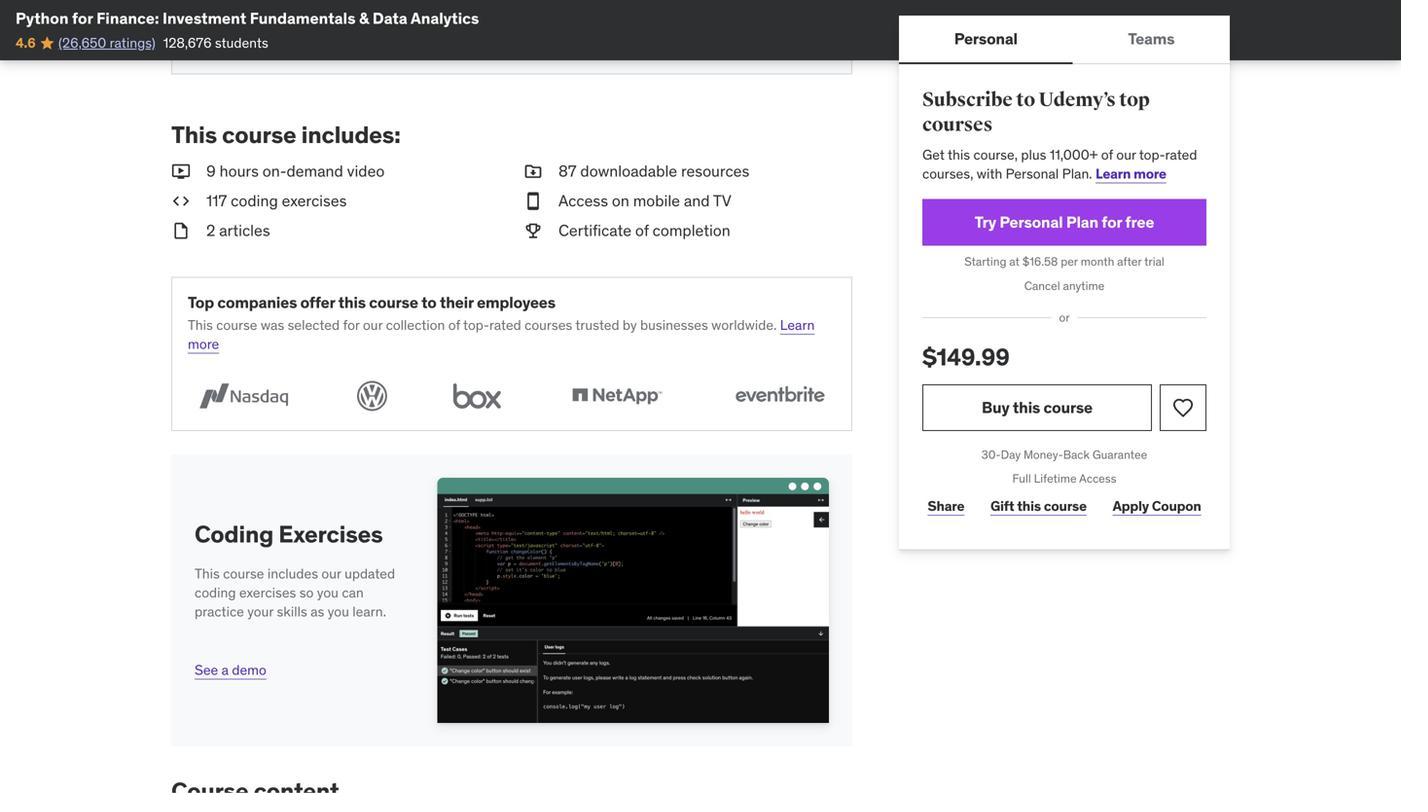 Task type: describe. For each thing, give the bounding box(es) containing it.
or
[[1060, 310, 1070, 325]]

0 horizontal spatial access
[[559, 191, 608, 211]]

by
[[623, 317, 637, 334]]

access on mobile and tv
[[559, 191, 732, 211]]

trusted
[[576, 317, 620, 334]]

buy this course
[[982, 397, 1093, 417]]

personal button
[[900, 16, 1073, 62]]

our inside get this course, plus 11,000+ of our top-rated courses, with personal plan.
[[1117, 146, 1137, 163]]

our inside this course includes our updated coding exercises so you can practice your skills as you learn.
[[322, 565, 341, 583]]

courses,
[[923, 165, 974, 182]]

demo
[[232, 661, 267, 679]]

course up collection
[[369, 292, 418, 312]]

free inside thrive in your career element
[[350, 24, 379, 44]]

companies
[[217, 292, 297, 312]]

small image for 117
[[171, 190, 191, 212]]

personal inside thrive in your career element
[[225, 24, 288, 44]]

128,676 students
[[163, 34, 269, 52]]

worldwide.
[[712, 317, 777, 334]]

0 vertical spatial you
[[317, 584, 339, 602]]

tv
[[714, 191, 732, 211]]

mobile
[[633, 191, 681, 211]]

buy this course button
[[923, 384, 1153, 431]]

apply coupon button
[[1108, 487, 1207, 526]]

this for this course includes our updated coding exercises so you can practice your skills as you learn.
[[195, 565, 220, 583]]

their
[[440, 292, 474, 312]]

9 hours on-demand video
[[206, 161, 385, 181]]

1 vertical spatial rated
[[490, 317, 522, 334]]

try for try personal plan for free link inside thrive in your career element
[[200, 24, 221, 44]]

video
[[347, 161, 385, 181]]

updated
[[345, 565, 395, 583]]

(26,650 ratings)
[[58, 34, 156, 52]]

small image for 87
[[524, 161, 543, 183]]

128,676
[[163, 34, 212, 52]]

2
[[206, 221, 215, 241]]

selected
[[288, 317, 340, 334]]

access inside '30-day money-back guarantee full lifetime access'
[[1080, 471, 1117, 486]]

this for this course includes:
[[171, 120, 217, 149]]

includes:
[[301, 120, 401, 149]]

1 vertical spatial free
[[1126, 212, 1155, 232]]

trial
[[1145, 254, 1165, 269]]

tab list containing personal
[[900, 16, 1231, 64]]

this course includes our updated coding exercises so you can practice your skills as you learn.
[[195, 565, 395, 621]]

starting for starting at $16.58 per month after trial. cancel anytime.
[[407, 25, 456, 43]]

this course includes:
[[171, 120, 401, 149]]

learn for top companies offer this course to their employees
[[781, 317, 815, 334]]

gift this course
[[991, 498, 1087, 515]]

exercises inside this course includes our updated coding exercises so you can practice your skills as you learn.
[[239, 584, 296, 602]]

certificate
[[559, 221, 632, 241]]

subscribe to udemy's top courses
[[923, 88, 1150, 137]]

per for trial.
[[519, 25, 539, 43]]

on-
[[263, 161, 287, 181]]

this for buy
[[1013, 397, 1041, 417]]

starting at $16.58 per month after trial. cancel anytime.
[[407, 25, 744, 43]]

117
[[206, 191, 227, 211]]

for up "(26,650"
[[72, 8, 93, 28]]

get
[[923, 146, 945, 163]]

course inside this course includes our updated coding exercises so you can practice your skills as you learn.
[[223, 565, 264, 583]]

try for the bottom try personal plan for free link
[[975, 212, 997, 232]]

python for finance: investment fundamentals & data analytics
[[16, 8, 479, 28]]

$16.58 for starting at $16.58 per month after trial. cancel anytime.
[[474, 25, 516, 43]]

finance:
[[96, 8, 159, 28]]

ratings)
[[110, 34, 156, 52]]

coding inside this course includes our updated coding exercises so you can practice your skills as you learn.
[[195, 584, 236, 602]]

1 vertical spatial you
[[328, 603, 349, 621]]

1 vertical spatial try personal plan for free link
[[923, 199, 1207, 246]]

courses inside the subscribe to udemy's top courses
[[923, 113, 993, 137]]

downloadable
[[581, 161, 678, 181]]

guarantee
[[1093, 447, 1148, 462]]

$16.58 for starting at $16.58 per month after trial cancel anytime
[[1023, 254, 1059, 269]]

(26,650
[[58, 34, 106, 52]]

117 coding exercises
[[206, 191, 347, 211]]

learn more for top companies offer this course to their employees
[[188, 317, 815, 353]]

this for this course was selected for our collection of top-rated courses trusted by businesses worldwide.
[[188, 317, 213, 334]]

87
[[559, 161, 577, 181]]

at for starting at $16.58 per month after trial cancel anytime
[[1010, 254, 1020, 269]]

your
[[248, 603, 274, 621]]

30-
[[982, 447, 1001, 462]]

learn more link for subscribe to udemy's top courses
[[1096, 165, 1167, 182]]

1 vertical spatial courses
[[525, 317, 573, 334]]

on
[[612, 191, 630, 211]]

starting at $16.58 per month after trial cancel anytime
[[965, 254, 1165, 293]]

demand
[[287, 161, 343, 181]]

top
[[1120, 88, 1150, 112]]

share button
[[923, 487, 970, 526]]

anytime
[[1064, 278, 1105, 293]]

small image for certificate
[[524, 220, 543, 242]]

practice
[[195, 603, 244, 621]]

after for trial
[[1118, 254, 1142, 269]]

teams
[[1129, 29, 1175, 49]]

teams button
[[1073, 16, 1231, 62]]

students
[[215, 34, 269, 52]]

apply coupon
[[1113, 498, 1202, 515]]

apply
[[1113, 498, 1150, 515]]

buy
[[982, 397, 1010, 417]]

share
[[928, 498, 965, 515]]

was
[[261, 317, 285, 334]]

learn for subscribe to udemy's top courses
[[1096, 165, 1132, 182]]

1 vertical spatial to
[[422, 292, 437, 312]]

exercises
[[279, 520, 383, 549]]

completion
[[653, 221, 731, 241]]

as
[[311, 603, 325, 621]]

2 vertical spatial of
[[449, 317, 460, 334]]

coding exercises
[[195, 520, 383, 549]]

course down "companies"
[[216, 317, 258, 334]]

businesses
[[641, 317, 709, 334]]

eventbrite image
[[724, 378, 836, 415]]

wishlist image
[[1172, 396, 1196, 419]]

with
[[977, 165, 1003, 182]]

cancel for anytime.
[[647, 25, 689, 43]]



Task type: locate. For each thing, give the bounding box(es) containing it.
0 horizontal spatial at
[[459, 25, 471, 43]]

try inside thrive in your career element
[[200, 24, 221, 44]]

1 vertical spatial this
[[188, 317, 213, 334]]

0 vertical spatial more
[[1134, 165, 1167, 182]]

to up collection
[[422, 292, 437, 312]]

courses down subscribe
[[923, 113, 993, 137]]

plan inside thrive in your career element
[[291, 24, 323, 44]]

plan for the bottom try personal plan for free link
[[1067, 212, 1099, 232]]

cancel right trial. at left top
[[647, 25, 689, 43]]

0 vertical spatial per
[[519, 25, 539, 43]]

0 vertical spatial free
[[350, 24, 379, 44]]

to
[[1017, 88, 1036, 112], [422, 292, 437, 312]]

0 horizontal spatial $16.58
[[474, 25, 516, 43]]

1 horizontal spatial at
[[1010, 254, 1020, 269]]

1 horizontal spatial try
[[975, 212, 997, 232]]

course down lifetime
[[1044, 498, 1087, 515]]

coding
[[195, 520, 274, 549]]

1 horizontal spatial plan
[[1067, 212, 1099, 232]]

0 vertical spatial of
[[1102, 146, 1114, 163]]

personal inside button
[[955, 29, 1018, 49]]

0 horizontal spatial learn more link
[[188, 317, 815, 353]]

plus
[[1022, 146, 1047, 163]]

2 vertical spatial our
[[322, 565, 341, 583]]

0 horizontal spatial try
[[200, 24, 221, 44]]

this up 9
[[171, 120, 217, 149]]

$16.58
[[474, 25, 516, 43], [1023, 254, 1059, 269]]

1 horizontal spatial try personal plan for free
[[975, 212, 1155, 232]]

our down top companies offer this course to their employees
[[363, 317, 383, 334]]

$149.99
[[923, 343, 1010, 372]]

1 vertical spatial learn more
[[188, 317, 815, 353]]

small image
[[524, 161, 543, 183], [524, 190, 543, 212]]

1 horizontal spatial per
[[1061, 254, 1079, 269]]

get this course, plus 11,000+ of our top-rated courses, with personal plan.
[[923, 146, 1198, 182]]

this up practice
[[195, 565, 220, 583]]

per inside starting at $16.58 per month after trial cancel anytime
[[1061, 254, 1079, 269]]

0 vertical spatial coding
[[231, 191, 278, 211]]

per up anytime
[[1061, 254, 1079, 269]]

0 horizontal spatial after
[[585, 25, 614, 43]]

and
[[684, 191, 710, 211]]

learn more link down employees
[[188, 317, 815, 353]]

month inside starting at $16.58 per month after trial cancel anytime
[[1081, 254, 1115, 269]]

0 horizontal spatial learn more
[[188, 317, 815, 353]]

data
[[373, 8, 408, 28]]

0 horizontal spatial cancel
[[647, 25, 689, 43]]

month for trial
[[1081, 254, 1115, 269]]

courses
[[923, 113, 993, 137], [525, 317, 573, 334]]

1 horizontal spatial our
[[363, 317, 383, 334]]

month up anytime
[[1081, 254, 1115, 269]]

learn more for subscribe to udemy's top courses
[[1096, 165, 1167, 182]]

thrive in your career element
[[171, 0, 853, 74]]

to inside the subscribe to udemy's top courses
[[1017, 88, 1036, 112]]

this for get
[[948, 146, 971, 163]]

back
[[1064, 447, 1090, 462]]

0 horizontal spatial learn
[[781, 317, 815, 334]]

1 horizontal spatial learn more
[[1096, 165, 1167, 182]]

subscribe
[[923, 88, 1013, 112]]

course inside button
[[1044, 397, 1093, 417]]

for inside thrive in your career element
[[327, 24, 347, 44]]

you
[[317, 584, 339, 602], [328, 603, 349, 621]]

1 vertical spatial learn
[[781, 317, 815, 334]]

2 horizontal spatial our
[[1117, 146, 1137, 163]]

1 horizontal spatial access
[[1080, 471, 1117, 486]]

personal
[[225, 24, 288, 44], [955, 29, 1018, 49], [1006, 165, 1060, 182], [1000, 212, 1064, 232]]

course up on-
[[222, 120, 296, 149]]

1 vertical spatial cancel
[[1025, 278, 1061, 293]]

for down top companies offer this course to their employees
[[343, 317, 360, 334]]

more
[[1134, 165, 1167, 182], [188, 336, 219, 353]]

of right '11,000+' at the top of page
[[1102, 146, 1114, 163]]

1 horizontal spatial of
[[636, 221, 649, 241]]

0 vertical spatial $16.58
[[474, 25, 516, 43]]

30-day money-back guarantee full lifetime access
[[982, 447, 1148, 486]]

learn more link right "plan."
[[1096, 165, 1167, 182]]

at
[[459, 25, 471, 43], [1010, 254, 1020, 269]]

0 vertical spatial cancel
[[647, 25, 689, 43]]

cancel up or
[[1025, 278, 1061, 293]]

after left trial
[[1118, 254, 1142, 269]]

0 vertical spatial our
[[1117, 146, 1137, 163]]

0 vertical spatial month
[[542, 25, 582, 43]]

1 horizontal spatial after
[[1118, 254, 1142, 269]]

0 vertical spatial to
[[1017, 88, 1036, 112]]

nasdaq image
[[188, 378, 300, 415]]

free left analytics on the top left
[[350, 24, 379, 44]]

this down top
[[188, 317, 213, 334]]

starting inside thrive in your career element
[[407, 25, 456, 43]]

try personal plan for free for the bottom try personal plan for free link
[[975, 212, 1155, 232]]

plan.
[[1063, 165, 1093, 182]]

so
[[300, 584, 314, 602]]

access
[[559, 191, 608, 211], [1080, 471, 1117, 486]]

day
[[1001, 447, 1021, 462]]

0 vertical spatial exercises
[[282, 191, 347, 211]]

0 vertical spatial learn more
[[1096, 165, 1167, 182]]

0 horizontal spatial plan
[[291, 24, 323, 44]]

coupon
[[1153, 498, 1202, 515]]

0 horizontal spatial free
[[350, 24, 379, 44]]

1 horizontal spatial learn
[[1096, 165, 1132, 182]]

cancel inside thrive in your career element
[[647, 25, 689, 43]]

small image left 117
[[171, 190, 191, 212]]

course up back
[[1044, 397, 1093, 417]]

cancel for anytime
[[1025, 278, 1061, 293]]

rated
[[1166, 146, 1198, 163], [490, 317, 522, 334]]

more for subscribe to udemy's top courses
[[1134, 165, 1167, 182]]

0 horizontal spatial try personal plan for free link
[[188, 11, 391, 58]]

0 vertical spatial after
[[585, 25, 614, 43]]

0 vertical spatial plan
[[291, 24, 323, 44]]

for
[[72, 8, 93, 28], [327, 24, 347, 44], [1102, 212, 1123, 232], [343, 317, 360, 334]]

access up certificate
[[559, 191, 608, 211]]

you right as at the bottom
[[328, 603, 349, 621]]

see a demo link
[[195, 645, 267, 680]]

&
[[359, 8, 369, 28]]

top- down their
[[463, 317, 490, 334]]

0 horizontal spatial top-
[[463, 317, 490, 334]]

to left udemy's
[[1017, 88, 1036, 112]]

learn right "plan."
[[1096, 165, 1132, 182]]

personal inside get this course, plus 11,000+ of our top-rated courses, with personal plan.
[[1006, 165, 1060, 182]]

0 vertical spatial this
[[171, 120, 217, 149]]

0 horizontal spatial courses
[[525, 317, 573, 334]]

small image
[[171, 161, 191, 183], [171, 190, 191, 212], [171, 220, 191, 242], [524, 220, 543, 242]]

2 horizontal spatial of
[[1102, 146, 1114, 163]]

0 horizontal spatial rated
[[490, 317, 522, 334]]

top-
[[1140, 146, 1166, 163], [463, 317, 490, 334]]

after for trial.
[[585, 25, 614, 43]]

1 vertical spatial after
[[1118, 254, 1142, 269]]

collection
[[386, 317, 445, 334]]

0 horizontal spatial to
[[422, 292, 437, 312]]

1 vertical spatial top-
[[463, 317, 490, 334]]

of down their
[[449, 317, 460, 334]]

month
[[542, 25, 582, 43], [1081, 254, 1115, 269]]

try personal plan for free for try personal plan for free link inside thrive in your career element
[[200, 24, 379, 44]]

learn
[[1096, 165, 1132, 182], [781, 317, 815, 334]]

courses down employees
[[525, 317, 573, 334]]

this right offer
[[338, 292, 366, 312]]

analytics
[[411, 8, 479, 28]]

rated inside get this course, plus 11,000+ of our top-rated courses, with personal plan.
[[1166, 146, 1198, 163]]

this course was selected for our collection of top-rated courses trusted by businesses worldwide.
[[188, 317, 777, 334]]

access down back
[[1080, 471, 1117, 486]]

1 horizontal spatial starting
[[965, 254, 1007, 269]]

87 downloadable resources
[[559, 161, 750, 181]]

starting
[[407, 25, 456, 43], [965, 254, 1007, 269]]

can
[[342, 584, 364, 602]]

11,000+
[[1050, 146, 1099, 163]]

free up trial
[[1126, 212, 1155, 232]]

0 vertical spatial rated
[[1166, 146, 1198, 163]]

$16.58 inside starting at $16.58 per month after trial cancel anytime
[[1023, 254, 1059, 269]]

this inside this course includes our updated coding exercises so you can practice your skills as you learn.
[[195, 565, 220, 583]]

small image left 87
[[524, 161, 543, 183]]

small image for access
[[524, 190, 543, 212]]

our right '11,000+' at the top of page
[[1117, 146, 1137, 163]]

1 horizontal spatial learn more link
[[1096, 165, 1167, 182]]

1 horizontal spatial top-
[[1140, 146, 1166, 163]]

learn more link
[[1096, 165, 1167, 182], [188, 317, 815, 353]]

trial.
[[617, 25, 643, 43]]

1 horizontal spatial try personal plan for free link
[[923, 199, 1207, 246]]

small image left 9
[[171, 161, 191, 183]]

per inside thrive in your career element
[[519, 25, 539, 43]]

0 vertical spatial try personal plan for free link
[[188, 11, 391, 58]]

starting right &
[[407, 25, 456, 43]]

cancel inside starting at $16.58 per month after trial cancel anytime
[[1025, 278, 1061, 293]]

netapp image
[[561, 378, 673, 415]]

anytime.
[[692, 25, 744, 43]]

more down top
[[188, 336, 219, 353]]

course,
[[974, 146, 1018, 163]]

exercises up "your"
[[239, 584, 296, 602]]

0 vertical spatial courses
[[923, 113, 993, 137]]

0 horizontal spatial more
[[188, 336, 219, 353]]

coding up articles at top
[[231, 191, 278, 211]]

offer
[[300, 292, 335, 312]]

top- down top
[[1140, 146, 1166, 163]]

1 vertical spatial exercises
[[239, 584, 296, 602]]

fundamentals
[[250, 8, 356, 28]]

0 vertical spatial learn more link
[[1096, 165, 1167, 182]]

month left trial. at left top
[[542, 25, 582, 43]]

2 vertical spatial this
[[195, 565, 220, 583]]

volkswagen image
[[351, 378, 394, 415]]

1 vertical spatial learn more link
[[188, 317, 815, 353]]

1 vertical spatial try
[[975, 212, 997, 232]]

0 horizontal spatial starting
[[407, 25, 456, 43]]

1 vertical spatial small image
[[524, 190, 543, 212]]

learn more link for top companies offer this course to their employees
[[188, 317, 815, 353]]

0 horizontal spatial month
[[542, 25, 582, 43]]

exercises down "demand"
[[282, 191, 347, 211]]

try
[[200, 24, 221, 44], [975, 212, 997, 232]]

1 horizontal spatial $16.58
[[1023, 254, 1059, 269]]

after inside thrive in your career element
[[585, 25, 614, 43]]

small image for 2
[[171, 220, 191, 242]]

for left &
[[327, 24, 347, 44]]

for up anytime
[[1102, 212, 1123, 232]]

per right analytics on the top left
[[519, 25, 539, 43]]

box image
[[445, 378, 510, 415]]

month for trial.
[[542, 25, 582, 43]]

includes
[[268, 565, 318, 583]]

python
[[16, 8, 69, 28]]

at inside starting at $16.58 per month after trial cancel anytime
[[1010, 254, 1020, 269]]

month inside thrive in your career element
[[542, 25, 582, 43]]

9
[[206, 161, 216, 181]]

gift this course link
[[986, 487, 1093, 526]]

resources
[[681, 161, 750, 181]]

more right "plan."
[[1134, 165, 1167, 182]]

of down access on mobile and tv
[[636, 221, 649, 241]]

plan down "plan."
[[1067, 212, 1099, 232]]

1 horizontal spatial cancel
[[1025, 278, 1061, 293]]

1 horizontal spatial more
[[1134, 165, 1167, 182]]

small image left 2
[[171, 220, 191, 242]]

after inside starting at $16.58 per month after trial cancel anytime
[[1118, 254, 1142, 269]]

4.6
[[16, 34, 36, 52]]

1 vertical spatial more
[[188, 336, 219, 353]]

0 vertical spatial learn
[[1096, 165, 1132, 182]]

small image left certificate
[[524, 220, 543, 242]]

1 horizontal spatial to
[[1017, 88, 1036, 112]]

learn more right "plan."
[[1096, 165, 1167, 182]]

0 vertical spatial starting
[[407, 25, 456, 43]]

1 vertical spatial access
[[1080, 471, 1117, 486]]

this right buy
[[1013, 397, 1041, 417]]

1 vertical spatial coding
[[195, 584, 236, 602]]

plan left &
[[291, 24, 323, 44]]

our left the updated
[[322, 565, 341, 583]]

learn right worldwide.
[[781, 317, 815, 334]]

1 horizontal spatial rated
[[1166, 146, 1198, 163]]

try personal plan for free
[[200, 24, 379, 44], [975, 212, 1155, 232]]

starting down with
[[965, 254, 1007, 269]]

coding up practice
[[195, 584, 236, 602]]

learn more down employees
[[188, 317, 815, 353]]

0 vertical spatial top-
[[1140, 146, 1166, 163]]

employees
[[477, 292, 556, 312]]

starting for starting at $16.58 per month after trial cancel anytime
[[965, 254, 1007, 269]]

1 horizontal spatial month
[[1081, 254, 1115, 269]]

$16.58 inside thrive in your career element
[[474, 25, 516, 43]]

after
[[585, 25, 614, 43], [1118, 254, 1142, 269]]

money-
[[1024, 447, 1064, 462]]

this inside get this course, plus 11,000+ of our top-rated courses, with personal plan.
[[948, 146, 971, 163]]

more for top companies offer this course to their employees
[[188, 336, 219, 353]]

per for trial
[[1061, 254, 1079, 269]]

starting inside starting at $16.58 per month after trial cancel anytime
[[965, 254, 1007, 269]]

see
[[195, 661, 218, 679]]

top
[[188, 292, 214, 312]]

1 vertical spatial our
[[363, 317, 383, 334]]

small image for 9
[[171, 161, 191, 183]]

1 horizontal spatial courses
[[923, 113, 993, 137]]

at inside thrive in your career element
[[459, 25, 471, 43]]

tab list
[[900, 16, 1231, 64]]

top- inside get this course, plus 11,000+ of our top-rated courses, with personal plan.
[[1140, 146, 1166, 163]]

1 small image from the top
[[524, 161, 543, 183]]

1 vertical spatial at
[[1010, 254, 1020, 269]]

0 horizontal spatial per
[[519, 25, 539, 43]]

1 vertical spatial $16.58
[[1023, 254, 1059, 269]]

try personal plan for free inside thrive in your career element
[[200, 24, 379, 44]]

this for gift
[[1018, 498, 1042, 515]]

udemy's
[[1039, 88, 1116, 112]]

small image left on
[[524, 190, 543, 212]]

hours
[[220, 161, 259, 181]]

this inside button
[[1013, 397, 1041, 417]]

free
[[350, 24, 379, 44], [1126, 212, 1155, 232]]

gift
[[991, 498, 1015, 515]]

this up courses,
[[948, 146, 971, 163]]

2 small image from the top
[[524, 190, 543, 212]]

after left trial. at left top
[[585, 25, 614, 43]]

this right gift
[[1018, 498, 1042, 515]]

0 horizontal spatial of
[[449, 317, 460, 334]]

1 vertical spatial of
[[636, 221, 649, 241]]

plan
[[291, 24, 323, 44], [1067, 212, 1099, 232]]

of inside get this course, plus 11,000+ of our top-rated courses, with personal plan.
[[1102, 146, 1114, 163]]

articles
[[219, 221, 270, 241]]

a
[[222, 661, 229, 679]]

try personal plan for free link inside thrive in your career element
[[188, 11, 391, 58]]

0 vertical spatial small image
[[524, 161, 543, 183]]

certificate of completion
[[559, 221, 731, 241]]

you right so
[[317, 584, 339, 602]]

coding
[[231, 191, 278, 211], [195, 584, 236, 602]]

course down coding
[[223, 565, 264, 583]]

0 vertical spatial at
[[459, 25, 471, 43]]

at for starting at $16.58 per month after trial. cancel anytime.
[[459, 25, 471, 43]]

1 vertical spatial month
[[1081, 254, 1115, 269]]

top companies offer this course to their employees
[[188, 292, 556, 312]]

0 horizontal spatial try personal plan for free
[[200, 24, 379, 44]]

0 vertical spatial access
[[559, 191, 608, 211]]

0 horizontal spatial our
[[322, 565, 341, 583]]

investment
[[163, 8, 247, 28]]

plan for try personal plan for free link inside thrive in your career element
[[291, 24, 323, 44]]

more inside learn more link
[[188, 336, 219, 353]]

1 vertical spatial starting
[[965, 254, 1007, 269]]



Task type: vqa. For each thing, say whether or not it's contained in the screenshot.
/
no



